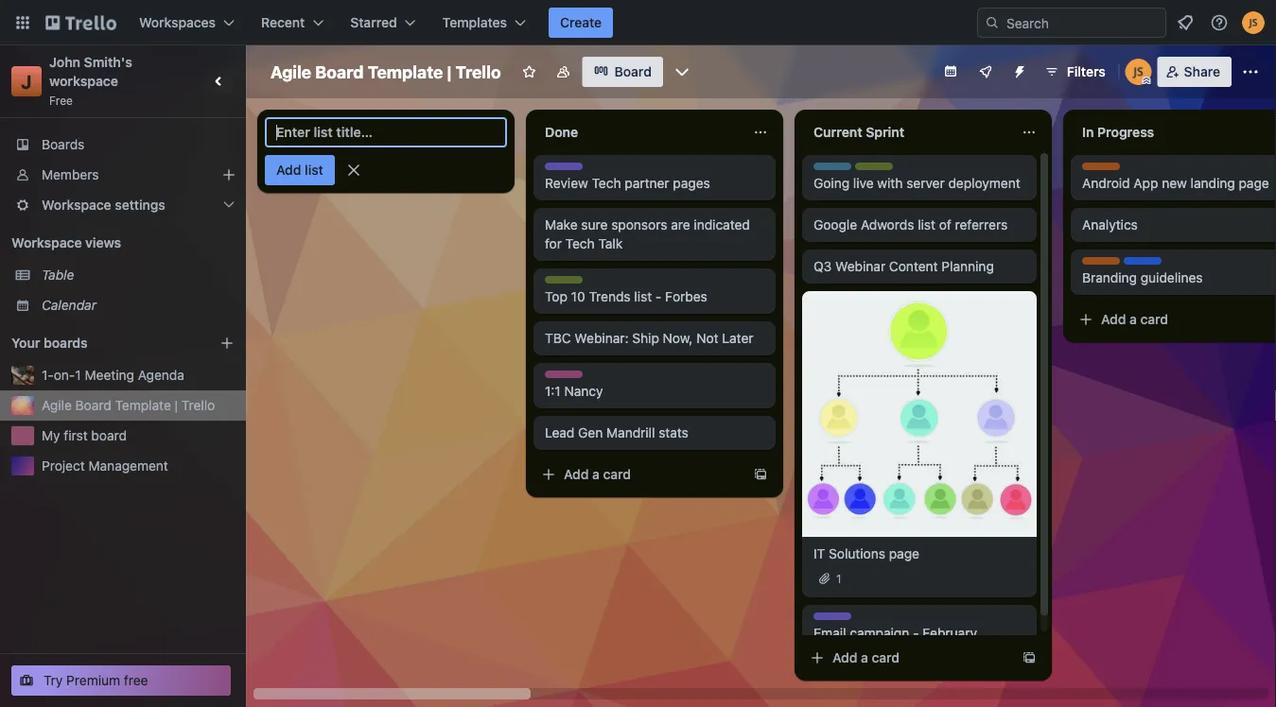 Task type: vqa. For each thing, say whether or not it's contained in the screenshot.
JAMES PETERSON (JAMESPETERSON93) "icon"
no



Task type: locate. For each thing, give the bounding box(es) containing it.
add a card button down guidelines
[[1071, 305, 1276, 335]]

0 vertical spatial list
[[305, 162, 323, 178]]

1 vertical spatial a
[[592, 467, 600, 483]]

1 vertical spatial create from template… image
[[1022, 651, 1037, 666]]

color: orange, title: "remarket" element down in progress
[[1082, 163, 1135, 177]]

0 vertical spatial color: orange, title: "remarket" element
[[1082, 163, 1135, 177]]

2 vertical spatial card
[[872, 650, 900, 666]]

1 vertical spatial trello
[[182, 398, 215, 413]]

boards
[[44, 335, 88, 351]]

0 horizontal spatial card
[[603, 467, 631, 483]]

agile
[[271, 62, 311, 82], [42, 398, 72, 413]]

remarket
[[1082, 164, 1135, 177], [1082, 258, 1135, 272]]

of
[[939, 217, 952, 233]]

john smith (johnsmith38824343) image
[[1242, 11, 1265, 34], [1126, 59, 1152, 85]]

smith's
[[84, 54, 132, 70]]

workspace inside workspace settings popup button
[[42, 197, 111, 213]]

going
[[814, 176, 850, 191]]

- left february at the right bottom of page
[[913, 626, 919, 641]]

|
[[447, 62, 452, 82], [175, 398, 178, 413]]

primary element
[[0, 0, 1276, 45]]

1 vertical spatial -
[[913, 626, 919, 641]]

views
[[85, 235, 121, 251]]

0 horizontal spatial john smith (johnsmith38824343) image
[[1126, 59, 1152, 85]]

tech inside make sure sponsors are indicated for tech talk
[[566, 236, 595, 252]]

1 right 1-
[[75, 368, 81, 383]]

0 horizontal spatial create from template… image
[[753, 467, 768, 483]]

1-
[[42, 368, 54, 383]]

board up my first board
[[75, 398, 111, 413]]

1 vertical spatial color: lime, title: "planning" element
[[545, 276, 592, 290]]

webinar:
[[575, 331, 629, 346]]

top 10 trends list - forbes link
[[545, 288, 764, 307]]

0 horizontal spatial page
[[889, 546, 920, 562]]

remarket for remarket android app new landing page
[[1082, 164, 1135, 177]]

1:1
[[545, 384, 561, 399]]

a for google adwords list of referrers
[[861, 650, 868, 666]]

pages
[[673, 176, 710, 191]]

happiness
[[545, 372, 603, 385]]

list
[[305, 162, 323, 178], [918, 217, 936, 233], [634, 289, 652, 305]]

your boards with 4 items element
[[11, 332, 191, 355]]

john smith (johnsmith38824343) image right open information menu image
[[1242, 11, 1265, 34]]

february
[[923, 626, 977, 641]]

planning down sprint
[[855, 164, 903, 177]]

search image
[[985, 15, 1000, 30]]

john smith (johnsmith38824343) image right filters
[[1126, 59, 1152, 85]]

- left the forbes
[[656, 289, 662, 305]]

0 horizontal spatial agile board template | trello
[[42, 398, 215, 413]]

create from template… image
[[753, 467, 768, 483], [1022, 651, 1037, 666]]

create
[[560, 15, 602, 30]]

1 vertical spatial color: purple, title: "demand marketing" element
[[814, 613, 852, 621]]

automation image
[[1005, 57, 1031, 83]]

agile inside board name text field
[[271, 62, 311, 82]]

0 vertical spatial agile
[[271, 62, 311, 82]]

add a card button for google adwords list of referrers
[[802, 643, 1014, 674]]

1 vertical spatial card
[[603, 467, 631, 483]]

color: purple, title: "demand marketing" element for review
[[545, 163, 583, 170]]

1 vertical spatial add a card
[[564, 467, 631, 483]]

card for google adwords list of referrers
[[872, 650, 900, 666]]

add a card
[[1101, 312, 1169, 327], [564, 467, 631, 483], [833, 650, 900, 666]]

progress
[[1098, 124, 1155, 140]]

color: purple, title: "demand marketing" element
[[545, 163, 583, 170], [814, 613, 852, 621]]

table
[[42, 267, 74, 283]]

a down branding guidelines
[[1130, 312, 1137, 327]]

add a card button down mandrill
[[534, 460, 746, 490]]

0 horizontal spatial trello
[[182, 398, 215, 413]]

content
[[889, 259, 938, 274]]

done
[[545, 124, 578, 140]]

star or unstar board image
[[522, 64, 537, 79]]

remarket inside remarket android app new landing page
[[1082, 164, 1135, 177]]

list left cancel list editing "icon"
[[305, 162, 323, 178]]

1 vertical spatial workspace
[[11, 235, 82, 251]]

color: blue, title: "partners" element
[[1124, 257, 1171, 272]]

workspace navigation collapse icon image
[[206, 68, 233, 95]]

board left customize views image
[[615, 64, 652, 79]]

0 horizontal spatial template
[[115, 398, 171, 413]]

agile board template | trello down 1-on-1 meeting agenda link
[[42, 398, 215, 413]]

1:1 nancy link
[[545, 382, 764, 401]]

boards link
[[0, 130, 246, 160]]

workspace up table
[[11, 235, 82, 251]]

board
[[91, 428, 127, 444]]

0 vertical spatial tech
[[592, 176, 621, 191]]

1 horizontal spatial board
[[315, 62, 364, 82]]

add down email
[[833, 650, 858, 666]]

page
[[1239, 176, 1269, 191], [889, 546, 920, 562]]

add down gen
[[564, 467, 589, 483]]

0 notifications image
[[1174, 11, 1197, 34]]

analytics
[[1082, 217, 1138, 233]]

board inside agile board template | trello link
[[75, 398, 111, 413]]

color: purple, title: "demand marketing" element for email
[[814, 613, 852, 621]]

settings
[[115, 197, 165, 213]]

board down starred
[[315, 62, 364, 82]]

j
[[21, 70, 32, 92]]

analytics link
[[1082, 216, 1276, 235]]

later
[[722, 331, 754, 346]]

card down campaign at bottom right
[[872, 650, 900, 666]]

workspace down members
[[42, 197, 111, 213]]

Search field
[[1000, 9, 1166, 37]]

1 horizontal spatial agile board template | trello
[[271, 62, 501, 82]]

stats
[[659, 425, 689, 441]]

1 horizontal spatial add a card button
[[802, 643, 1014, 674]]

1 vertical spatial agile
[[42, 398, 72, 413]]

2 vertical spatial a
[[861, 650, 868, 666]]

2 horizontal spatial a
[[1130, 312, 1137, 327]]

board inside board name text field
[[315, 62, 364, 82]]

for
[[545, 236, 562, 252]]

1 vertical spatial page
[[889, 546, 920, 562]]

sprint
[[866, 124, 905, 140]]

campaign
[[850, 626, 909, 641]]

Board name text field
[[261, 57, 511, 87]]

open information menu image
[[1210, 13, 1229, 32]]

add a card down branding guidelines
[[1101, 312, 1169, 327]]

trello down agenda
[[182, 398, 215, 413]]

0 vertical spatial remarket
[[1082, 164, 1135, 177]]

current sprint
[[814, 124, 905, 140]]

color: purple, title: "demand marketing" element up email
[[814, 613, 852, 621]]

template down 1-on-1 meeting agenda link
[[115, 398, 171, 413]]

0 horizontal spatial add a card button
[[534, 460, 746, 490]]

templates button
[[431, 8, 537, 38]]

page right solutions at the bottom of the page
[[889, 546, 920, 562]]

1 horizontal spatial trello
[[456, 62, 501, 82]]

1 vertical spatial remarket
[[1082, 258, 1135, 272]]

1 horizontal spatial |
[[447, 62, 452, 82]]

agile board template | trello down the starred popup button
[[271, 62, 501, 82]]

2 horizontal spatial card
[[1141, 312, 1169, 327]]

2 horizontal spatial add a card button
[[1071, 305, 1276, 335]]

list right 'trends'
[[634, 289, 652, 305]]

1 vertical spatial add a card button
[[534, 460, 746, 490]]

tech right review at the left of page
[[592, 176, 621, 191]]

0 horizontal spatial agile
[[42, 398, 72, 413]]

remarket android app new landing page
[[1082, 164, 1269, 191]]

1 horizontal spatial agile
[[271, 62, 311, 82]]

1 horizontal spatial add a card
[[833, 650, 900, 666]]

planning for planning
[[855, 164, 903, 177]]

1 vertical spatial |
[[175, 398, 178, 413]]

new
[[1162, 176, 1187, 191]]

it solutions page
[[814, 546, 920, 562]]

government
[[814, 164, 881, 177]]

add a card down gen
[[564, 467, 631, 483]]

color: orange, title: "remarket" element
[[1082, 163, 1135, 177], [1082, 257, 1135, 272]]

it
[[814, 546, 825, 562]]

color: lime, title: "planning" element down sprint
[[855, 163, 903, 177]]

current
[[814, 124, 863, 140]]

add left cancel list editing "icon"
[[276, 162, 301, 178]]

card down 'lead gen mandrill stats'
[[603, 467, 631, 483]]

landing
[[1191, 176, 1235, 191]]

add down branding
[[1101, 312, 1126, 327]]

0 vertical spatial agile board template | trello
[[271, 62, 501, 82]]

0 horizontal spatial 1
[[75, 368, 81, 383]]

workspace
[[42, 197, 111, 213], [11, 235, 82, 251]]

add for make sure sponsors are indicated for tech talk add a card button
[[564, 467, 589, 483]]

card for make sure sponsors are indicated for tech talk
[[603, 467, 631, 483]]

a down campaign at bottom right
[[861, 650, 868, 666]]

color: lime, title: "planning" element down the for
[[545, 276, 592, 290]]

mandrill
[[607, 425, 655, 441]]

1 horizontal spatial color: purple, title: "demand marketing" element
[[814, 613, 852, 621]]

0 vertical spatial color: lime, title: "planning" element
[[855, 163, 903, 177]]

are
[[671, 217, 690, 233]]

0 vertical spatial john smith (johnsmith38824343) image
[[1242, 11, 1265, 34]]

- inside planning top 10 trends list - forbes
[[656, 289, 662, 305]]

1 down solutions at the bottom of the page
[[836, 572, 842, 586]]

0 vertical spatial workspace
[[42, 197, 111, 213]]

0 horizontal spatial board
[[75, 398, 111, 413]]

branding guidelines
[[1082, 270, 1203, 286]]

referrers
[[955, 217, 1008, 233]]

page inside remarket android app new landing page
[[1239, 176, 1269, 191]]

0 vertical spatial planning
[[855, 164, 903, 177]]

planning
[[855, 164, 903, 177], [942, 259, 994, 274], [545, 277, 592, 290]]

0 horizontal spatial list
[[305, 162, 323, 178]]

0 horizontal spatial planning
[[545, 277, 592, 290]]

free
[[124, 673, 148, 689]]

add a card button for make sure sponsors are indicated for tech talk
[[534, 460, 746, 490]]

app
[[1134, 176, 1159, 191]]

agile up my
[[42, 398, 72, 413]]

lead
[[545, 425, 575, 441]]

0 vertical spatial color: purple, title: "demand marketing" element
[[545, 163, 583, 170]]

add a card down campaign at bottom right
[[833, 650, 900, 666]]

my
[[42, 428, 60, 444]]

2 horizontal spatial list
[[918, 217, 936, 233]]

members
[[42, 167, 99, 183]]

google adwords list of referrers
[[814, 217, 1008, 233]]

tech
[[592, 176, 621, 191], [566, 236, 595, 252]]

tbc webinar: ship now, not later link
[[545, 329, 764, 348]]

0 horizontal spatial -
[[656, 289, 662, 305]]

android app new landing page link
[[1082, 174, 1276, 193]]

1 horizontal spatial list
[[634, 289, 652, 305]]

back to home image
[[45, 8, 116, 38]]

board
[[315, 62, 364, 82], [615, 64, 652, 79], [75, 398, 111, 413]]

0 horizontal spatial add a card
[[564, 467, 631, 483]]

tech down the sure
[[566, 236, 595, 252]]

1 horizontal spatial page
[[1239, 176, 1269, 191]]

2 remarket from the top
[[1082, 258, 1135, 272]]

2 vertical spatial add a card button
[[802, 643, 1014, 674]]

add inside button
[[276, 162, 301, 178]]

color: purple, title: "demand marketing" element up review at the left of page
[[545, 163, 583, 170]]

lead gen mandrill stats link
[[545, 424, 764, 443]]

1 horizontal spatial create from template… image
[[1022, 651, 1037, 666]]

2 horizontal spatial board
[[615, 64, 652, 79]]

1 vertical spatial agile board template | trello
[[42, 398, 215, 413]]

1 vertical spatial color: orange, title: "remarket" element
[[1082, 257, 1135, 272]]

email
[[814, 626, 846, 641]]

agile board template | trello
[[271, 62, 501, 82], [42, 398, 215, 413]]

trello down templates popup button
[[456, 62, 501, 82]]

remarket down in progress
[[1082, 164, 1135, 177]]

management
[[88, 458, 168, 474]]

1 horizontal spatial john smith (johnsmith38824343) image
[[1242, 11, 1265, 34]]

forbes
[[665, 289, 708, 305]]

add a card button down email campaign - february
[[802, 643, 1014, 674]]

add for the top add a card button
[[1101, 312, 1126, 327]]

calendar link
[[42, 296, 235, 315]]

1 horizontal spatial template
[[368, 62, 443, 82]]

0 vertical spatial template
[[368, 62, 443, 82]]

0 vertical spatial 1
[[75, 368, 81, 383]]

trello inside board name text field
[[456, 62, 501, 82]]

2 vertical spatial list
[[634, 289, 652, 305]]

1 remarket from the top
[[1082, 164, 1135, 177]]

planning inside planning top 10 trends list - forbes
[[545, 277, 592, 290]]

1 horizontal spatial a
[[861, 650, 868, 666]]

0 vertical spatial page
[[1239, 176, 1269, 191]]

color: orange, title: "remarket" element down analytics
[[1082, 257, 1135, 272]]

page right landing
[[1239, 176, 1269, 191]]

try premium free
[[44, 673, 148, 689]]

2 vertical spatial add a card
[[833, 650, 900, 666]]

2 vertical spatial planning
[[545, 277, 592, 290]]

0 horizontal spatial color: purple, title: "demand marketing" element
[[545, 163, 583, 170]]

| down templates
[[447, 62, 452, 82]]

template down the starred popup button
[[368, 62, 443, 82]]

1 horizontal spatial planning
[[855, 164, 903, 177]]

color: lime, title: "planning" element
[[855, 163, 903, 177], [545, 276, 592, 290]]

0 vertical spatial trello
[[456, 62, 501, 82]]

this member is an admin of this board. image
[[1143, 77, 1151, 85]]

In Progress text field
[[1071, 117, 1276, 148]]

agile down 'recent' dropdown button
[[271, 62, 311, 82]]

0 vertical spatial |
[[447, 62, 452, 82]]

first
[[64, 428, 88, 444]]

planning down the for
[[545, 277, 592, 290]]

0 vertical spatial -
[[656, 289, 662, 305]]

0 vertical spatial card
[[1141, 312, 1169, 327]]

members link
[[0, 160, 246, 190]]

card down branding guidelines
[[1141, 312, 1169, 327]]

planning down referrers
[[942, 259, 994, 274]]

0 vertical spatial create from template… image
[[753, 467, 768, 483]]

color: pink, title: "happiness" element
[[545, 371, 603, 385]]

1 vertical spatial template
[[115, 398, 171, 413]]

0 horizontal spatial a
[[592, 467, 600, 483]]

| down agenda
[[175, 398, 178, 413]]

1 horizontal spatial 1
[[836, 572, 842, 586]]

1 horizontal spatial -
[[913, 626, 919, 641]]

1 vertical spatial tech
[[566, 236, 595, 252]]

-
[[656, 289, 662, 305], [913, 626, 919, 641]]

1 horizontal spatial color: lime, title: "planning" element
[[855, 163, 903, 177]]

1 horizontal spatial card
[[872, 650, 900, 666]]

list left of
[[918, 217, 936, 233]]

create button
[[549, 8, 613, 38]]

a down gen
[[592, 467, 600, 483]]

1 vertical spatial planning
[[942, 259, 994, 274]]

make sure sponsors are indicated for tech talk
[[545, 217, 750, 252]]

0 vertical spatial add a card
[[1101, 312, 1169, 327]]

remarket down analytics
[[1082, 258, 1135, 272]]

| inside board name text field
[[447, 62, 452, 82]]



Task type: describe. For each thing, give the bounding box(es) containing it.
color: sky, title: "government" element
[[814, 163, 881, 177]]

agile board template | trello inside board name text field
[[271, 62, 501, 82]]

going live with server deployment
[[814, 176, 1021, 191]]

your boards
[[11, 335, 88, 351]]

starred button
[[339, 8, 427, 38]]

1 vertical spatial 1
[[836, 572, 842, 586]]

partner
[[625, 176, 670, 191]]

board inside board link
[[615, 64, 652, 79]]

workspace visible image
[[556, 64, 571, 79]]

2 horizontal spatial add a card
[[1101, 312, 1169, 327]]

workspaces button
[[128, 8, 246, 38]]

android
[[1082, 176, 1130, 191]]

branding guidelines link
[[1082, 269, 1276, 288]]

john smith's workspace free
[[49, 54, 136, 107]]

cancel list editing image
[[344, 161, 363, 180]]

tbc webinar: ship now, not later
[[545, 331, 754, 346]]

add a card for google adwords list of referrers
[[833, 650, 900, 666]]

lead gen mandrill stats
[[545, 425, 689, 441]]

nancy
[[564, 384, 603, 399]]

project
[[42, 458, 85, 474]]

workspaces
[[139, 15, 216, 30]]

planning for planning top 10 trends list - forbes
[[545, 277, 592, 290]]

0 vertical spatial a
[[1130, 312, 1137, 327]]

sponsors
[[611, 217, 667, 233]]

show menu image
[[1241, 62, 1260, 81]]

planning top 10 trends list - forbes
[[545, 277, 708, 305]]

customize views image
[[673, 62, 692, 81]]

premium
[[66, 673, 120, 689]]

1-on-1 meeting agenda
[[42, 368, 184, 383]]

1 color: orange, title: "remarket" element from the top
[[1082, 163, 1135, 177]]

review tech partner pages link
[[545, 174, 764, 193]]

email campaign - february
[[814, 626, 977, 641]]

board link
[[583, 57, 663, 87]]

a for make sure sponsors are indicated for tech talk
[[592, 467, 600, 483]]

review
[[545, 176, 588, 191]]

on-
[[54, 368, 75, 383]]

make sure sponsors are indicated for tech talk link
[[545, 216, 764, 254]]

filters
[[1067, 64, 1106, 79]]

0 horizontal spatial |
[[175, 398, 178, 413]]

guidelines
[[1141, 270, 1203, 286]]

try
[[44, 673, 63, 689]]

add board image
[[220, 336, 235, 351]]

0 vertical spatial add a card button
[[1071, 305, 1276, 335]]

page inside it solutions page link
[[889, 546, 920, 562]]

project management
[[42, 458, 168, 474]]

Current Sprint text field
[[802, 117, 1010, 148]]

boards
[[42, 137, 85, 152]]

your
[[11, 335, 40, 351]]

create from template… image for email campaign - february
[[1022, 651, 1037, 666]]

meeting
[[85, 368, 134, 383]]

now,
[[663, 331, 693, 346]]

power ups image
[[978, 64, 993, 79]]

1-on-1 meeting agenda link
[[42, 366, 235, 385]]

starred
[[350, 15, 397, 30]]

my first board
[[42, 428, 127, 444]]

workspace for workspace views
[[11, 235, 82, 251]]

add list
[[276, 162, 323, 178]]

it solutions page link
[[814, 545, 1026, 564]]

Done text field
[[534, 117, 742, 148]]

tbc
[[545, 331, 571, 346]]

0 horizontal spatial color: lime, title: "planning" element
[[545, 276, 592, 290]]

template inside board name text field
[[368, 62, 443, 82]]

solutions
[[829, 546, 886, 562]]

gen
[[578, 425, 603, 441]]

list inside planning top 10 trends list - forbes
[[634, 289, 652, 305]]

templates
[[443, 15, 507, 30]]

share button
[[1158, 57, 1232, 87]]

talk
[[598, 236, 623, 252]]

1 vertical spatial john smith (johnsmith38824343) image
[[1126, 59, 1152, 85]]

agile inside agile board template | trello link
[[42, 398, 72, 413]]

john
[[49, 54, 81, 70]]

workspace settings button
[[0, 190, 246, 220]]

my first board link
[[42, 427, 235, 446]]

2 horizontal spatial planning
[[942, 259, 994, 274]]

recent button
[[250, 8, 335, 38]]

in
[[1082, 124, 1094, 140]]

agenda
[[138, 368, 184, 383]]

10
[[571, 289, 585, 305]]

sure
[[581, 217, 608, 233]]

create from template… image for 1:1 nancy
[[753, 467, 768, 483]]

agile board template | trello link
[[42, 396, 235, 415]]

remarket for remarket
[[1082, 258, 1135, 272]]

Enter list title… text field
[[265, 117, 507, 148]]

ship
[[632, 331, 659, 346]]

google adwords list of referrers link
[[814, 216, 1026, 235]]

add a card for make sure sponsors are indicated for tech talk
[[564, 467, 631, 483]]

calendar power-up image
[[943, 63, 958, 79]]

q3 webinar content planning link
[[814, 257, 1026, 276]]

list inside button
[[305, 162, 323, 178]]

recent
[[261, 15, 305, 30]]

adwords
[[861, 217, 914, 233]]

1 vertical spatial list
[[918, 217, 936, 233]]

with
[[877, 176, 903, 191]]

server
[[907, 176, 945, 191]]

add for add a card button related to google adwords list of referrers
[[833, 650, 858, 666]]

workspace for workspace settings
[[42, 197, 111, 213]]

2 color: orange, title: "remarket" element from the top
[[1082, 257, 1135, 272]]

happiness 1:1 nancy
[[545, 372, 603, 399]]

workspace views
[[11, 235, 121, 251]]

share
[[1184, 64, 1221, 79]]

deployment
[[949, 176, 1021, 191]]

project management link
[[42, 457, 235, 476]]

partners
[[1124, 258, 1171, 272]]

table link
[[42, 266, 235, 285]]



